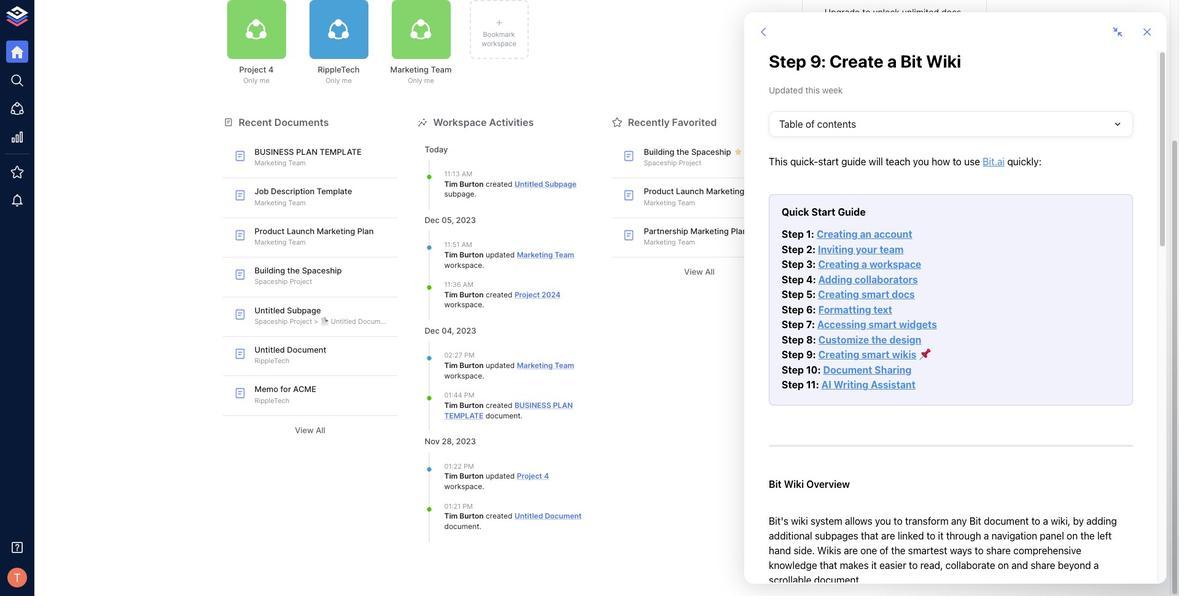 Task type: vqa. For each thing, say whether or not it's contained in the screenshot.
BUSINESS PLAN TEMPLATE Marketing Team TEMPLATE
yes



Task type: locate. For each thing, give the bounding box(es) containing it.
0 vertical spatial updated
[[486, 250, 515, 259]]

0 vertical spatial business
[[255, 147, 294, 157]]

0 vertical spatial template
[[320, 147, 362, 157]]

0 horizontal spatial document
[[445, 522, 480, 531]]

burton down the 01:21
[[460, 511, 484, 521]]

3 created from the top
[[486, 401, 513, 410]]

1 dec from the top
[[425, 215, 440, 225]]

t button
[[4, 564, 31, 591]]

1 horizontal spatial document
[[358, 317, 391, 326]]

document .
[[484, 411, 523, 420]]

0 horizontal spatial launch
[[287, 226, 315, 236]]

business up document .
[[515, 401, 552, 410]]

2 horizontal spatial only
[[408, 76, 423, 85]]

>
[[314, 317, 319, 326]]

2 tim from the top
[[445, 250, 458, 259]]

1 horizontal spatial template
[[445, 411, 484, 420]]

burton inside the 01:21 pm tim burton created untitled document document .
[[460, 511, 484, 521]]

0 horizontal spatial view
[[295, 425, 314, 435]]

1 vertical spatial subpage
[[287, 305, 321, 315]]

project down building the spaceship
[[679, 159, 702, 167]]

burton down 11:51
[[460, 250, 484, 259]]

1 vertical spatial business
[[515, 401, 552, 410]]

0 vertical spatial document
[[486, 411, 521, 420]]

launch inside product launch marketing plan marketing team
[[287, 226, 315, 236]]

1 vertical spatial view all
[[295, 425, 326, 435]]

created left project 2024 link on the left of the page
[[486, 290, 513, 299]]

pm for project
[[464, 462, 474, 471]]

all down partnership marketing plan marketing team
[[706, 267, 715, 277]]

recent
[[239, 116, 272, 128]]

business for business plan template marketing team
[[255, 147, 294, 157]]

me
[[260, 76, 270, 85], [342, 76, 352, 85], [425, 76, 434, 85]]

the up spaceship project
[[677, 147, 690, 157]]

tim inside 11:13 am tim burton created untitled subpage subpage .
[[445, 179, 458, 188]]

1 horizontal spatial building
[[644, 147, 675, 157]]

created for untitled document
[[486, 511, 513, 521]]

2023 right 05, on the left top
[[456, 215, 476, 225]]

1 vertical spatial rippletech
[[255, 357, 290, 365]]

workspace inside bookmark workspace button
[[482, 39, 517, 48]]

3 updated from the top
[[486, 471, 515, 481]]

0 horizontal spatial plan
[[296, 147, 318, 157]]

marketing inside business plan template marketing team
[[255, 159, 287, 167]]

am for untitled
[[462, 170, 473, 178]]

dec left 05, on the left top
[[425, 215, 440, 225]]

me inside rippletech only me
[[342, 76, 352, 85]]

6 burton from the top
[[460, 471, 484, 481]]

2 only from the left
[[326, 76, 340, 85]]

tim down 11:13
[[445, 179, 458, 188]]

project inside untitled subpage spaceship project > 📄 untitled document
[[290, 317, 312, 326]]

. for 11:51 am tim burton updated marketing team workspace .
[[483, 260, 485, 269]]

burton inside 11:13 am tim burton created untitled subpage subpage .
[[460, 179, 484, 188]]

1 vertical spatial the
[[287, 266, 300, 275]]

subpage
[[545, 179, 577, 188], [287, 305, 321, 315]]

untitled inside the 01:21 pm tim burton created untitled document document .
[[515, 511, 543, 521]]

1 vertical spatial document
[[287, 345, 327, 355]]

tim inside the 01:21 pm tim burton created untitled document document .
[[445, 511, 458, 521]]

workspace for project 2024
[[445, 260, 483, 269]]

workspace up 11:36
[[445, 260, 483, 269]]

business down recent documents on the top of the page
[[255, 147, 294, 157]]

1 vertical spatial marketing team link
[[517, 361, 575, 370]]

plan inside product launch marketing plan marketing team
[[358, 226, 374, 236]]

am inside 11:13 am tim burton created untitled subpage subpage .
[[462, 170, 473, 178]]

pm right 01:22
[[464, 462, 474, 471]]

template for business plan template
[[445, 411, 484, 420]]

document inside the 01:21 pm tim burton created untitled document document .
[[445, 522, 480, 531]]

created
[[486, 179, 513, 188], [486, 290, 513, 299], [486, 401, 513, 410], [486, 511, 513, 521]]

project inside project 4 only me
[[239, 65, 266, 74]]

3 me from the left
[[425, 76, 434, 85]]

view all
[[685, 267, 715, 277], [295, 425, 326, 435]]

0 vertical spatial document
[[358, 317, 391, 326]]

2 me from the left
[[342, 76, 352, 85]]

marketing team link up business plan template link
[[517, 361, 575, 370]]

1 help image from the top
[[802, 134, 987, 183]]

. for 01:21 pm tim burton created untitled document document .
[[480, 522, 482, 531]]

1 vertical spatial product
[[255, 226, 285, 236]]

the down product launch marketing plan marketing team
[[287, 266, 300, 275]]

created inside 11:36 am tim burton created project 2024 workspace .
[[486, 290, 513, 299]]

plan inside business plan template
[[553, 401, 573, 410]]

3 tim from the top
[[445, 290, 458, 299]]

2023 right 04,
[[457, 326, 477, 336]]

building down product launch marketing plan marketing team
[[255, 266, 285, 275]]

tim inside 11:36 am tim burton created project 2024 workspace .
[[445, 290, 458, 299]]

document down tim burton created
[[486, 411, 521, 420]]

plan inside partnership marketing plan marketing team
[[731, 226, 748, 236]]

all for the top view all button
[[706, 267, 715, 277]]

1 vertical spatial all
[[316, 425, 326, 435]]

updated left project 4 link
[[486, 471, 515, 481]]

docs.
[[942, 7, 964, 17]]

spaceship for building the spaceship spaceship project
[[302, 266, 342, 275]]

upgrade to unlock unlimited docs.
[[825, 7, 964, 17]]

document right 📄
[[358, 317, 391, 326]]

0 vertical spatial view all
[[685, 267, 715, 277]]

burton inside 02:27 pm tim burton updated marketing team workspace .
[[460, 361, 484, 370]]

business
[[255, 147, 294, 157], [515, 401, 552, 410]]

spaceship inside untitled subpage spaceship project > 📄 untitled document
[[255, 317, 288, 326]]

workspace inside 02:27 pm tim burton updated marketing team workspace .
[[445, 371, 483, 380]]

workspace down 01:22
[[445, 482, 483, 491]]

burton down 01:22
[[460, 471, 484, 481]]

dec left 04,
[[425, 326, 440, 336]]

workspace inside 01:22 pm tim burton updated project 4 workspace .
[[445, 482, 483, 491]]

1 vertical spatial 4
[[544, 471, 549, 481]]

2 created from the top
[[486, 290, 513, 299]]

1 vertical spatial template
[[445, 411, 484, 420]]

building the spaceship spaceship project
[[255, 266, 342, 286]]

document down the ">"
[[287, 345, 327, 355]]

. for 01:22 pm tim burton updated project 4 workspace .
[[483, 482, 485, 491]]

3 only from the left
[[408, 76, 423, 85]]

1 horizontal spatial view
[[685, 267, 704, 277]]

all down the acme
[[316, 425, 326, 435]]

launch for product launch marketing plan marketing team
[[287, 226, 315, 236]]

rippletech
[[318, 65, 360, 74], [255, 357, 290, 365], [255, 396, 290, 405]]

document inside untitled document rippletech
[[287, 345, 327, 355]]

view
[[685, 267, 704, 277], [295, 425, 314, 435]]

am
[[462, 170, 473, 178], [462, 240, 473, 249], [463, 280, 474, 289]]

marketing team link for project 2024
[[517, 250, 575, 259]]

1 horizontal spatial 4
[[544, 471, 549, 481]]

0 horizontal spatial view all button
[[223, 421, 398, 440]]

updated
[[486, 250, 515, 259], [486, 361, 515, 370], [486, 471, 515, 481]]

tim down 11:51
[[445, 250, 458, 259]]

business inside business plan template
[[515, 401, 552, 410]]

2 vertical spatial 2023
[[456, 437, 476, 446]]

workspace inside 11:36 am tim burton created project 2024 workspace .
[[445, 300, 483, 309]]

1 horizontal spatial plan
[[553, 401, 573, 410]]

marketing inside 11:51 am tim burton updated marketing team workspace .
[[517, 250, 553, 259]]

1 only from the left
[[243, 76, 258, 85]]

0 vertical spatial dec
[[425, 215, 440, 225]]

recently
[[628, 116, 670, 128]]

launch
[[677, 186, 704, 196], [287, 226, 315, 236]]

0 horizontal spatial building
[[255, 266, 285, 275]]

product inside product launch marketing plan marketing team
[[255, 226, 285, 236]]

0 vertical spatial subpage
[[545, 179, 577, 188]]

launch down job description template marketing team
[[287, 226, 315, 236]]

2 burton from the top
[[460, 250, 484, 259]]

7 tim from the top
[[445, 511, 458, 521]]

0 horizontal spatial subpage
[[287, 305, 321, 315]]

burton inside 11:36 am tim burton created project 2024 workspace .
[[460, 290, 484, 299]]

01:44
[[445, 391, 463, 400]]

pm
[[465, 351, 475, 360], [464, 391, 475, 400], [464, 462, 474, 471], [463, 502, 473, 510]]

1 burton from the top
[[460, 179, 484, 188]]

document
[[358, 317, 391, 326], [287, 345, 327, 355], [545, 511, 582, 521]]

3 2023 from the top
[[456, 437, 476, 446]]

2 marketing team link from the top
[[517, 361, 575, 370]]

marketing team link up 2024
[[517, 250, 575, 259]]

created left untitled subpage link
[[486, 179, 513, 188]]

the for building the spaceship spaceship project
[[287, 266, 300, 275]]

created inside 11:13 am tim burton created untitled subpage subpage .
[[486, 179, 513, 188]]

1 2023 from the top
[[456, 215, 476, 225]]

project left 2024
[[515, 290, 540, 299]]

view down partnership marketing plan marketing team
[[685, 267, 704, 277]]

burton down 01:44 pm
[[460, 401, 484, 410]]

only
[[243, 76, 258, 85], [326, 76, 340, 85], [408, 76, 423, 85]]

me inside project 4 only me
[[260, 76, 270, 85]]

2023
[[456, 215, 476, 225], [457, 326, 477, 336], [456, 437, 476, 446]]

0 vertical spatial 4
[[269, 65, 274, 74]]

2 vertical spatial rippletech
[[255, 396, 290, 405]]

template inside business plan template
[[445, 411, 484, 420]]

unlock
[[874, 7, 900, 17]]

1 marketing team link from the top
[[517, 250, 575, 259]]

workspace inside 11:51 am tim burton updated marketing team workspace .
[[445, 260, 483, 269]]

created up document .
[[486, 401, 513, 410]]

0 horizontal spatial the
[[287, 266, 300, 275]]

subpage inside 11:13 am tim burton created untitled subpage subpage .
[[545, 179, 577, 188]]

2 dec from the top
[[425, 326, 440, 336]]

spaceship for untitled subpage spaceship project > 📄 untitled document
[[255, 317, 288, 326]]

pm right the 01:21
[[463, 502, 473, 510]]

burton down 11:36
[[460, 290, 484, 299]]

tim inside 11:51 am tim burton updated marketing team workspace .
[[445, 250, 458, 259]]

created down 01:22 pm tim burton updated project 4 workspace .
[[486, 511, 513, 521]]

building for building the spaceship spaceship project
[[255, 266, 285, 275]]

0 vertical spatial launch
[[677, 186, 704, 196]]

am inside 11:51 am tim burton updated marketing team workspace .
[[462, 240, 473, 249]]

untitled document link
[[515, 511, 582, 521]]

1 vertical spatial updated
[[486, 361, 515, 370]]

am right 11:36
[[463, 280, 474, 289]]

. inside 11:36 am tim burton created project 2024 workspace .
[[483, 300, 485, 309]]

01:21
[[445, 502, 461, 510]]

7 burton from the top
[[460, 511, 484, 521]]

.
[[475, 189, 477, 199], [483, 260, 485, 269], [483, 300, 485, 309], [483, 371, 485, 380], [521, 411, 523, 420], [483, 482, 485, 491], [480, 522, 482, 531]]

updated inside 01:22 pm tim burton updated project 4 workspace .
[[486, 471, 515, 481]]

0 vertical spatial the
[[677, 147, 690, 157]]

1 vertical spatial 2023
[[457, 326, 477, 336]]

updated inside 11:51 am tim burton updated marketing team workspace .
[[486, 250, 515, 259]]

the inside "building the spaceship spaceship project"
[[287, 266, 300, 275]]

1 vertical spatial am
[[462, 240, 473, 249]]

am inside 11:36 am tim burton created project 2024 workspace .
[[463, 280, 474, 289]]

11:13 am tim burton created untitled subpage subpage .
[[445, 170, 577, 199]]

0 horizontal spatial only
[[243, 76, 258, 85]]

0 horizontal spatial product
[[255, 226, 285, 236]]

business for business plan template
[[515, 401, 552, 410]]

dec
[[425, 215, 440, 225], [425, 326, 440, 336]]

workspace down 11:36
[[445, 300, 483, 309]]

project 4 link
[[517, 471, 549, 481]]

bookmark workspace
[[482, 30, 517, 48]]

workspace activities
[[434, 116, 534, 128]]

created inside the 01:21 pm tim burton created untitled document document .
[[486, 511, 513, 521]]

me inside the 'marketing team only me'
[[425, 76, 434, 85]]

pm right "02:27" on the left bottom of the page
[[465, 351, 475, 360]]

product down job
[[255, 226, 285, 236]]

tim for 11:51 am tim burton updated marketing team workspace .
[[445, 250, 458, 259]]

view all button down partnership marketing plan marketing team
[[612, 263, 788, 281]]

. inside 01:22 pm tim burton updated project 4 workspace .
[[483, 482, 485, 491]]

1 horizontal spatial me
[[342, 76, 352, 85]]

bookmark
[[483, 30, 515, 38]]

template down tim burton created
[[445, 411, 484, 420]]

1 vertical spatial dec
[[425, 326, 440, 336]]

updated inside 02:27 pm tim burton updated marketing team workspace .
[[486, 361, 515, 370]]

tim inside 01:22 pm tim burton updated project 4 workspace .
[[445, 471, 458, 481]]

1 vertical spatial document
[[445, 522, 480, 531]]

plan
[[296, 147, 318, 157], [553, 401, 573, 410]]

0 vertical spatial plan
[[296, 147, 318, 157]]

1 created from the top
[[486, 179, 513, 188]]

plan
[[747, 186, 764, 196], [358, 226, 374, 236], [731, 226, 748, 236]]

2 horizontal spatial document
[[545, 511, 582, 521]]

project up recent
[[239, 65, 266, 74]]

project
[[239, 65, 266, 74], [679, 159, 702, 167], [290, 277, 312, 286], [515, 290, 540, 299], [290, 317, 312, 326], [517, 471, 543, 481]]

business plan template link
[[445, 401, 573, 420]]

1 vertical spatial view all button
[[223, 421, 398, 440]]

tim down 01:44
[[445, 401, 458, 410]]

building up spaceship project
[[644, 147, 675, 157]]

2 vertical spatial am
[[463, 280, 474, 289]]

1 horizontal spatial view all button
[[612, 263, 788, 281]]

project 2024 link
[[515, 290, 561, 299]]

project inside 01:22 pm tim burton updated project 4 workspace .
[[517, 471, 543, 481]]

view all down partnership marketing plan marketing team
[[685, 267, 715, 277]]

only for marketing
[[408, 76, 423, 85]]

5 tim from the top
[[445, 401, 458, 410]]

template
[[320, 147, 362, 157], [445, 411, 484, 420]]

workspace up 01:44 pm
[[445, 371, 483, 380]]

2 help image from the top
[[802, 196, 987, 245]]

tim inside 02:27 pm tim burton updated marketing team workspace .
[[445, 361, 458, 370]]

team inside business plan template marketing team
[[289, 159, 306, 167]]

am right 11:51
[[462, 240, 473, 249]]

documents
[[275, 116, 329, 128]]

2 2023 from the top
[[457, 326, 477, 336]]

all
[[706, 267, 715, 277], [316, 425, 326, 435]]

project inside "building the spaceship spaceship project"
[[290, 277, 312, 286]]

01:44 pm
[[445, 391, 475, 400]]

project inside 11:36 am tim burton created project 2024 workspace .
[[515, 290, 540, 299]]

document
[[486, 411, 521, 420], [445, 522, 480, 531]]

0 horizontal spatial view all
[[295, 425, 326, 435]]

pm inside the 01:21 pm tim burton created untitled document document .
[[463, 502, 473, 510]]

0 vertical spatial all
[[706, 267, 715, 277]]

help image
[[802, 134, 987, 183], [802, 196, 987, 245], [802, 258, 987, 307], [802, 320, 987, 369]]

tim down 11:36
[[445, 290, 458, 299]]

burton up subpage
[[460, 179, 484, 188]]

launch up marketing team at top right
[[677, 186, 704, 196]]

1 updated from the top
[[486, 250, 515, 259]]

building inside "building the spaceship spaceship project"
[[255, 266, 285, 275]]

the
[[677, 147, 690, 157], [287, 266, 300, 275]]

0 horizontal spatial all
[[316, 425, 326, 435]]

pm inside 01:22 pm tim burton updated project 4 workspace .
[[464, 462, 474, 471]]

0 horizontal spatial 4
[[269, 65, 274, 74]]

1 horizontal spatial the
[[677, 147, 690, 157]]

4 up recent documents on the top of the page
[[269, 65, 274, 74]]

1 vertical spatial launch
[[287, 226, 315, 236]]

1 horizontal spatial business
[[515, 401, 552, 410]]

2 vertical spatial updated
[[486, 471, 515, 481]]

2 updated from the top
[[486, 361, 515, 370]]

2 horizontal spatial me
[[425, 76, 434, 85]]

workspace down the bookmark
[[482, 39, 517, 48]]

product up marketing team at top right
[[644, 186, 674, 196]]

. inside 02:27 pm tim burton updated marketing team workspace .
[[483, 371, 485, 380]]

4 up untitled document link
[[544, 471, 549, 481]]

business inside business plan template marketing team
[[255, 147, 294, 157]]

marketing team link
[[517, 250, 575, 259], [517, 361, 575, 370]]

burton down "02:27" on the left bottom of the page
[[460, 361, 484, 370]]

view all button down the acme
[[223, 421, 398, 440]]

document down project 4 link
[[545, 511, 582, 521]]

4 created from the top
[[486, 511, 513, 521]]

0 horizontal spatial business
[[255, 147, 294, 157]]

dialog
[[745, 12, 1168, 584]]

1 horizontal spatial product
[[644, 186, 674, 196]]

1 horizontal spatial subpage
[[545, 179, 577, 188]]

only inside the 'marketing team only me'
[[408, 76, 423, 85]]

1 tim from the top
[[445, 179, 458, 188]]

t
[[14, 571, 21, 584]]

today
[[425, 144, 448, 154]]

pm inside 02:27 pm tim burton updated marketing team workspace .
[[465, 351, 475, 360]]

tim down "02:27" on the left bottom of the page
[[445, 361, 458, 370]]

plan for product launch marketing plan
[[747, 186, 764, 196]]

marketing team only me
[[391, 65, 452, 85]]

template up template
[[320, 147, 362, 157]]

burton inside 11:51 am tim burton updated marketing team workspace .
[[460, 250, 484, 259]]

. for 11:36 am tim burton created project 2024 workspace .
[[483, 300, 485, 309]]

template inside business plan template marketing team
[[320, 147, 362, 157]]

0 vertical spatial 2023
[[456, 215, 476, 225]]

only inside project 4 only me
[[243, 76, 258, 85]]

4
[[269, 65, 274, 74], [544, 471, 549, 481]]

0 vertical spatial view
[[685, 267, 704, 277]]

11:36 am tim burton created project 2024 workspace .
[[445, 280, 561, 309]]

am right 11:13
[[462, 170, 473, 178]]

28,
[[442, 437, 454, 446]]

updated for business plan template
[[486, 361, 515, 370]]

plan for business plan template marketing team
[[296, 147, 318, 157]]

4 tim from the top
[[445, 361, 458, 370]]

0 horizontal spatial document
[[287, 345, 327, 355]]

view all down the acme
[[295, 425, 326, 435]]

3 burton from the top
[[460, 290, 484, 299]]

tim for 01:22 pm tim burton updated project 4 workspace .
[[445, 471, 458, 481]]

project up untitled subpage spaceship project > 📄 untitled document
[[290, 277, 312, 286]]

view all button
[[612, 263, 788, 281], [223, 421, 398, 440]]

tim for 11:13 am tim burton created untitled subpage subpage .
[[445, 179, 458, 188]]

launch for product launch marketing plan
[[677, 186, 704, 196]]

updated up tim burton created
[[486, 361, 515, 370]]

2023 right 28,
[[456, 437, 476, 446]]

team inside the 'marketing team only me'
[[431, 65, 452, 74]]

0 vertical spatial am
[[462, 170, 473, 178]]

0 vertical spatial product
[[644, 186, 674, 196]]

. inside 11:13 am tim burton created untitled subpage subpage .
[[475, 189, 477, 199]]

. inside the 01:21 pm tim burton created untitled document document .
[[480, 522, 482, 531]]

. inside 11:51 am tim burton updated marketing team workspace .
[[483, 260, 485, 269]]

untitled
[[515, 179, 543, 188], [255, 305, 285, 315], [331, 317, 356, 326], [255, 345, 285, 355], [515, 511, 543, 521]]

workspace for untitled document
[[445, 482, 483, 491]]

tim down 01:22
[[445, 471, 458, 481]]

tim for 11:36 am tim burton created project 2024 workspace .
[[445, 290, 458, 299]]

4 burton from the top
[[460, 361, 484, 370]]

1 me from the left
[[260, 76, 270, 85]]

tim down the 01:21
[[445, 511, 458, 521]]

created for project 2024
[[486, 290, 513, 299]]

activities
[[490, 116, 534, 128]]

2 vertical spatial document
[[545, 511, 582, 521]]

1 horizontal spatial launch
[[677, 186, 704, 196]]

project up the 01:21 pm tim burton created untitled document document .
[[517, 471, 543, 481]]

view down memo for acme rippletech
[[295, 425, 314, 435]]

workspace
[[482, 39, 517, 48], [445, 260, 483, 269], [445, 300, 483, 309], [445, 371, 483, 380], [445, 482, 483, 491]]

product
[[644, 186, 674, 196], [255, 226, 285, 236]]

project left the ">"
[[290, 317, 312, 326]]

document down the 01:21
[[445, 522, 480, 531]]

untitled subpage link
[[515, 179, 577, 188]]

tim for 01:21 pm tim burton created untitled document document .
[[445, 511, 458, 521]]

updated for project 2024
[[486, 250, 515, 259]]

marketing inside job description template marketing team
[[255, 198, 287, 207]]

0 horizontal spatial template
[[320, 147, 362, 157]]

burton inside 01:22 pm tim burton updated project 4 workspace .
[[460, 471, 484, 481]]

1 vertical spatial building
[[255, 266, 285, 275]]

0 horizontal spatial me
[[260, 76, 270, 85]]

0 vertical spatial building
[[644, 147, 675, 157]]

plan inside business plan template marketing team
[[296, 147, 318, 157]]

untitled inside untitled document rippletech
[[255, 345, 285, 355]]

updated up 11:36 am tim burton created project 2024 workspace .
[[486, 250, 515, 259]]

workspace for business plan template
[[445, 371, 483, 380]]

2023 for dec 05, 2023
[[456, 215, 476, 225]]

6 tim from the top
[[445, 471, 458, 481]]

marketing
[[391, 65, 429, 74], [255, 159, 287, 167], [707, 186, 745, 196], [255, 198, 287, 207], [644, 198, 676, 207], [317, 226, 355, 236], [691, 226, 729, 236], [255, 238, 287, 246], [644, 238, 676, 246], [517, 250, 553, 259], [517, 361, 553, 370]]

1 horizontal spatial all
[[706, 267, 715, 277]]

burton for 01:22 pm tim burton updated project 4 workspace .
[[460, 471, 484, 481]]

1 horizontal spatial only
[[326, 76, 340, 85]]

0 vertical spatial marketing team link
[[517, 250, 575, 259]]

1 vertical spatial view
[[295, 425, 314, 435]]

1 vertical spatial plan
[[553, 401, 573, 410]]



Task type: describe. For each thing, give the bounding box(es) containing it.
job
[[255, 186, 269, 196]]

burton for 11:51 am tim burton updated marketing team workspace .
[[460, 250, 484, 259]]

document inside untitled subpage spaceship project > 📄 untitled document
[[358, 317, 391, 326]]

plan for business plan template
[[553, 401, 573, 410]]

team inside 02:27 pm tim burton updated marketing team workspace .
[[555, 361, 575, 370]]

me for project
[[260, 76, 270, 85]]

product launch marketing plan
[[644, 186, 764, 196]]

rippletech only me
[[318, 65, 360, 85]]

to
[[863, 7, 871, 17]]

. for 02:27 pm tim burton updated marketing team workspace .
[[483, 371, 485, 380]]

am for marketing
[[462, 240, 473, 249]]

created for untitled subpage
[[486, 179, 513, 188]]

tim burton created
[[445, 401, 515, 410]]

subpage inside untitled subpage spaceship project > 📄 untitled document
[[287, 305, 321, 315]]

partnership
[[644, 226, 689, 236]]

2024
[[542, 290, 561, 299]]

upgrade
[[825, 7, 861, 17]]

dec for dec 05, 2023
[[425, 215, 440, 225]]

1 horizontal spatial document
[[486, 411, 521, 420]]

2023 for dec 04, 2023
[[457, 326, 477, 336]]

product for product launch marketing plan marketing team
[[255, 226, 285, 236]]

01:21 pm tim burton created untitled document document .
[[445, 502, 582, 531]]

more?
[[945, 53, 969, 62]]

favorited
[[673, 116, 717, 128]]

unlock more? button
[[910, 48, 972, 67]]

the for building the spaceship
[[677, 147, 690, 157]]

0 vertical spatial rippletech
[[318, 65, 360, 74]]

recently favorited
[[628, 116, 717, 128]]

template
[[317, 186, 352, 196]]

4 help image from the top
[[802, 320, 987, 369]]

bookmark workspace button
[[470, 0, 529, 59]]

am for project
[[463, 280, 474, 289]]

dec 04, 2023
[[425, 326, 477, 336]]

for
[[281, 384, 291, 394]]

untitled inside 11:13 am tim burton created untitled subpage subpage .
[[515, 179, 543, 188]]

job description template marketing team
[[255, 186, 352, 207]]

workspace
[[434, 116, 487, 128]]

updated for untitled document
[[486, 471, 515, 481]]

11:36
[[445, 280, 461, 289]]

3 help image from the top
[[802, 258, 987, 307]]

burton for 02:27 pm tim burton updated marketing team workspace .
[[460, 361, 484, 370]]

11:51
[[445, 240, 460, 249]]

marketing inside the 'marketing team only me'
[[391, 65, 429, 74]]

. for 11:13 am tim burton created untitled subpage subpage .
[[475, 189, 477, 199]]

all for view all button to the bottom
[[316, 425, 326, 435]]

dec 05, 2023
[[425, 215, 476, 225]]

template for business plan template marketing team
[[320, 147, 362, 157]]

dec for dec 04, 2023
[[425, 326, 440, 336]]

plan for product launch marketing plan marketing team
[[358, 226, 374, 236]]

2023 for nov 28, 2023
[[456, 437, 476, 446]]

spaceship for building the spaceship
[[692, 147, 732, 157]]

subpage
[[445, 189, 475, 199]]

01:22
[[445, 462, 462, 471]]

description
[[271, 186, 315, 196]]

business plan template marketing team
[[255, 147, 362, 167]]

rippletech inside untitled document rippletech
[[255, 357, 290, 365]]

nov
[[425, 437, 440, 446]]

📄
[[321, 317, 329, 326]]

product launch marketing plan marketing team
[[255, 226, 374, 246]]

marketing team link for business plan template
[[517, 361, 575, 370]]

11:13
[[445, 170, 460, 178]]

building the spaceship
[[644, 147, 732, 157]]

team inside job description template marketing team
[[289, 198, 306, 207]]

only inside rippletech only me
[[326, 76, 340, 85]]

spaceship project
[[644, 159, 702, 167]]

pm for untitled
[[463, 502, 473, 510]]

burton for 01:21 pm tim burton created untitled document document .
[[460, 511, 484, 521]]

product for product launch marketing plan
[[644, 186, 674, 196]]

1 horizontal spatial view all
[[685, 267, 715, 277]]

business plan template
[[445, 401, 573, 420]]

project 4 only me
[[239, 65, 274, 85]]

untitled subpage spaceship project > 📄 untitled document
[[255, 305, 391, 326]]

memo
[[255, 384, 278, 394]]

team inside partnership marketing plan marketing team
[[678, 238, 696, 246]]

building for building the spaceship
[[644, 147, 675, 157]]

11:51 am tim burton updated marketing team workspace .
[[445, 240, 575, 269]]

recent documents
[[239, 116, 329, 128]]

memo for acme rippletech
[[255, 384, 317, 405]]

burton for 11:36 am tim burton created project 2024 workspace .
[[460, 290, 484, 299]]

unlimited
[[903, 7, 940, 17]]

4 inside 01:22 pm tim burton updated project 4 workspace .
[[544, 471, 549, 481]]

05,
[[442, 215, 454, 225]]

burton for 11:13 am tim burton created untitled subpage subpage .
[[460, 179, 484, 188]]

marketing inside 02:27 pm tim burton updated marketing team workspace .
[[517, 361, 553, 370]]

only for project
[[243, 76, 258, 85]]

4 inside project 4 only me
[[269, 65, 274, 74]]

0 vertical spatial view all button
[[612, 263, 788, 281]]

unlock
[[917, 53, 943, 62]]

team inside product launch marketing plan marketing team
[[289, 238, 306, 246]]

02:27
[[445, 351, 463, 360]]

acme
[[293, 384, 317, 394]]

view for the top view all button
[[685, 267, 704, 277]]

pm up tim burton created
[[464, 391, 475, 400]]

me for marketing
[[425, 76, 434, 85]]

pm for marketing
[[465, 351, 475, 360]]

nov 28, 2023
[[425, 437, 476, 446]]

04,
[[442, 326, 454, 336]]

partnership marketing plan marketing team
[[644, 226, 748, 246]]

02:27 pm tim burton updated marketing team workspace .
[[445, 351, 575, 380]]

unlock more?
[[917, 53, 969, 62]]

5 burton from the top
[[460, 401, 484, 410]]

view for view all button to the bottom
[[295, 425, 314, 435]]

marketing team
[[644, 198, 696, 207]]

team inside 11:51 am tim burton updated marketing team workspace .
[[555, 250, 575, 259]]

rippletech inside memo for acme rippletech
[[255, 396, 290, 405]]

01:22 pm tim burton updated project 4 workspace .
[[445, 462, 549, 491]]

untitled document rippletech
[[255, 345, 327, 365]]

document inside the 01:21 pm tim burton created untitled document document .
[[545, 511, 582, 521]]

tim for 02:27 pm tim burton updated marketing team workspace .
[[445, 361, 458, 370]]



